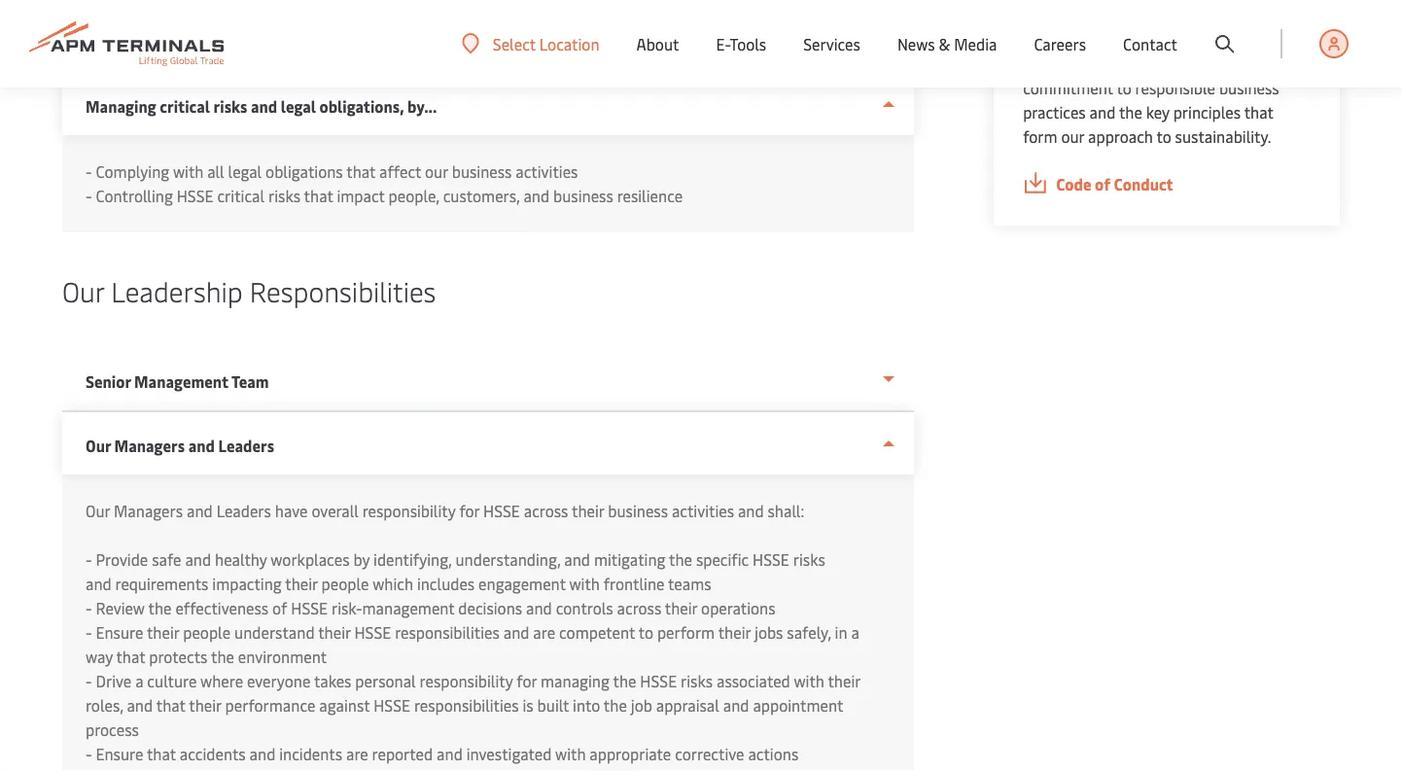 Task type: describe. For each thing, give the bounding box(es) containing it.
specific
[[696, 549, 749, 570]]

investigated
[[467, 744, 552, 764]]

risks down the shall:
[[793, 549, 826, 570]]

by...
[[408, 96, 437, 117]]

our managers and leaders button
[[62, 412, 914, 475]]

hsse down risk-
[[354, 622, 391, 643]]

their up the perform
[[665, 598, 698, 619]]

understand
[[234, 622, 315, 643]]

responsibilities
[[250, 272, 436, 309]]

that up implemented and
[[147, 744, 176, 764]]

have
[[275, 500, 308, 521]]

hsse up understanding, at the left bottom of page
[[483, 500, 520, 521]]

effectiveness
[[176, 598, 269, 619]]

about
[[637, 33, 679, 54]]

select location button
[[462, 33, 600, 54]]

1 - from the top
[[86, 161, 92, 182]]

with down into
[[555, 744, 586, 764]]

team
[[231, 371, 269, 392]]

affect
[[379, 161, 421, 182]]

complying
[[96, 161, 169, 182]]

all
[[207, 161, 224, 182]]

- inside complying with all legal obligations that affect our business activities -
[[86, 185, 92, 206]]

controls
[[556, 598, 613, 619]]

hsse inside managing critical risks and legal obligations, by... element
[[177, 185, 214, 206]]

services
[[804, 33, 861, 54]]

performance
[[225, 695, 316, 716]]

managing critical risks and legal obligations, by... element
[[62, 135, 914, 232]]

managers for our managers and leaders have overall responsibility for hsse across their business activities and shall:
[[114, 500, 183, 521]]

protects
[[149, 646, 208, 667]]

and down decisions
[[504, 622, 530, 643]]

risks inside managing critical risks and legal obligations, by... dropdown button
[[214, 96, 247, 117]]

job
[[631, 695, 652, 716]]

where
[[200, 671, 243, 692]]

their down operations
[[718, 622, 751, 643]]

way that
[[86, 646, 145, 667]]

1 vertical spatial critical
[[217, 185, 265, 206]]

our managers and leaders element
[[62, 475, 914, 771]]

the up job
[[613, 671, 637, 692]]

news
[[898, 33, 935, 54]]

against
[[319, 695, 370, 716]]

1 vertical spatial people
[[183, 622, 231, 643]]

5 - from the top
[[86, 622, 92, 643]]

their down workplaces
[[285, 573, 318, 594]]

&
[[939, 33, 951, 54]]

0 vertical spatial across
[[524, 500, 568, 521]]

competent
[[559, 622, 635, 643]]

process
[[86, 719, 139, 740]]

e-
[[716, 33, 730, 54]]

roles, and
[[86, 695, 153, 716]]

appropriate
[[590, 744, 671, 764]]

services button
[[804, 0, 861, 88]]

and inside dropdown button
[[251, 96, 277, 117]]

and down incidents
[[339, 768, 365, 771]]

hsse left risk-
[[291, 598, 328, 619]]

mitigating
[[594, 549, 666, 570]]

takes
[[314, 671, 352, 692]]

and down associated in the bottom right of the page
[[723, 695, 749, 716]]

our leadership responsibilities
[[62, 272, 436, 309]]

their down risk-
[[318, 622, 351, 643]]

e-tools button
[[716, 0, 767, 88]]

0 vertical spatial people
[[322, 573, 369, 594]]

select
[[493, 33, 536, 54]]

our
[[425, 161, 448, 182]]

appraisal
[[656, 695, 720, 716]]

shall:
[[768, 500, 804, 521]]

is
[[523, 695, 534, 716]]

personal
[[355, 671, 416, 692]]

review
[[96, 598, 145, 619]]

environment
[[238, 646, 327, 667]]

actions
[[748, 744, 799, 764]]

risks inside managing critical risks and legal obligations, by... element
[[268, 185, 301, 206]]

teams
[[668, 573, 712, 594]]

7 - from the top
[[86, 744, 92, 764]]

activities inside our managers and leaders element
[[672, 500, 734, 521]]

incidents
[[279, 744, 342, 764]]

management
[[134, 371, 228, 392]]

responsibility inside - provide safe and healthy workplaces by identifying, understanding, and mitigating the specific hsse risks and requirements impacting their people which includes engagement with frontline teams - review the effectiveness of hsse risk-management decisions and controls across their operations - ensure their people understand their hsse responsibilities and are competent to perform their jobs safely, in a way that protects the environment - drive a culture where everyone takes personal responsibility for managing the hsse risks associated with their roles, and that their performance against hsse responsibilities is built into the job appraisal and appointment process - ensure that accidents and incidents are reported and investigated with appropriate corrective actions implemented and learning captured and communicated
[[420, 671, 513, 692]]

news & media
[[898, 33, 997, 54]]

hsse right "specific"
[[753, 549, 790, 570]]

3 - from the top
[[86, 549, 92, 570]]

that down culture
[[156, 695, 185, 716]]

senior management team button
[[62, 348, 914, 412]]

their up mitigating
[[572, 500, 604, 521]]

location
[[540, 33, 600, 54]]

in
[[835, 622, 848, 643]]

2 ensure from the top
[[96, 744, 143, 764]]

critical inside dropdown button
[[160, 96, 210, 117]]

jobs
[[755, 622, 783, 643]]

senior management team
[[86, 371, 269, 392]]

controlling hsse critical risks that impact people, customers, and business resilience
[[96, 185, 683, 206]]

code of conduct link
[[1023, 172, 1311, 196]]

1 vertical spatial a
[[135, 671, 143, 692]]

built
[[537, 695, 569, 716]]

our for our leadership responsibilities
[[62, 272, 104, 309]]

complying with all legal obligations that affect our business activities -
[[86, 161, 578, 206]]

about button
[[637, 0, 679, 88]]

and down "engagement"
[[526, 598, 552, 619]]

impacting
[[212, 573, 282, 594]]

conduct
[[1114, 173, 1174, 194]]

decisions
[[458, 598, 522, 619]]

operations
[[701, 598, 776, 619]]

contact
[[1123, 33, 1178, 54]]

and up communicated at the left of page
[[437, 744, 463, 764]]

their down where
[[189, 695, 221, 716]]

and right customers,
[[524, 185, 550, 206]]

drive
[[96, 671, 132, 692]]

media
[[954, 33, 997, 54]]

culture
[[147, 671, 197, 692]]

reported
[[372, 744, 433, 764]]

our for our managers and leaders have overall responsibility for hsse across their business activities and shall:
[[86, 500, 110, 521]]

careers
[[1034, 33, 1086, 54]]

communicated
[[369, 768, 473, 771]]

tools
[[730, 33, 767, 54]]

that inside complying with all legal obligations that affect our business activities -
[[346, 161, 376, 182]]



Task type: locate. For each thing, give the bounding box(es) containing it.
of
[[1095, 173, 1111, 194], [272, 598, 287, 619]]

- left review
[[86, 598, 92, 619]]

for inside - provide safe and healthy workplaces by identifying, understanding, and mitigating the specific hsse risks and requirements impacting their people which includes engagement with frontline teams - review the effectiveness of hsse risk-management decisions and controls across their operations - ensure their people understand their hsse responsibilities and are competent to perform their jobs safely, in a way that protects the environment - drive a culture where everyone takes personal responsibility for managing the hsse risks associated with their roles, and that their performance against hsse responsibilities is built into the job appraisal and appointment process - ensure that accidents and incidents are reported and investigated with appropriate corrective actions implemented and learning captured and communicated
[[517, 671, 537, 692]]

1 horizontal spatial a
[[851, 622, 859, 643]]

hsse
[[177, 185, 214, 206], [483, 500, 520, 521], [753, 549, 790, 570], [291, 598, 328, 619], [354, 622, 391, 643], [640, 671, 677, 692], [374, 695, 410, 716]]

learning
[[212, 768, 269, 771]]

1 horizontal spatial legal
[[281, 96, 316, 117]]

obligations,
[[320, 96, 404, 117]]

1 vertical spatial legal
[[228, 161, 262, 182]]

and
[[251, 96, 277, 117], [524, 185, 550, 206], [188, 435, 215, 456], [187, 500, 213, 521], [738, 500, 764, 521], [185, 549, 211, 570], [564, 549, 590, 570], [526, 598, 552, 619], [504, 622, 530, 643], [723, 695, 749, 716], [250, 744, 276, 764], [437, 744, 463, 764], [339, 768, 365, 771]]

which
[[373, 573, 413, 594]]

- left the complying
[[86, 161, 92, 182]]

leaders inside dropdown button
[[218, 435, 274, 456]]

risks up all
[[214, 96, 247, 117]]

overall
[[312, 500, 359, 521]]

frontline
[[604, 573, 665, 594]]

that down the "obligations"
[[304, 185, 333, 206]]

1 vertical spatial business
[[553, 185, 613, 206]]

1 vertical spatial are
[[346, 744, 368, 764]]

0 horizontal spatial legal
[[228, 161, 262, 182]]

their down 'in'
[[828, 671, 861, 692]]

legal inside managing critical risks and legal obligations, by... dropdown button
[[281, 96, 316, 117]]

our managers and leaders have overall responsibility for hsse across their business activities and shall:
[[86, 500, 804, 521]]

with left all
[[173, 161, 204, 182]]

1 vertical spatial leaders
[[217, 500, 271, 521]]

legal inside complying with all legal obligations that affect our business activities -
[[228, 161, 262, 182]]

contact button
[[1123, 0, 1178, 88]]

0 vertical spatial our
[[62, 272, 104, 309]]

that up impact
[[346, 161, 376, 182]]

1 horizontal spatial are
[[533, 622, 555, 643]]

leaders down team
[[218, 435, 274, 456]]

ensure down process
[[96, 744, 143, 764]]

the down and requirements
[[148, 598, 172, 619]]

0 vertical spatial a
[[851, 622, 859, 643]]

resilience
[[617, 185, 683, 206]]

our up provide
[[86, 500, 110, 521]]

for
[[459, 500, 480, 521], [517, 671, 537, 692]]

and left the shall:
[[738, 500, 764, 521]]

and down management
[[188, 435, 215, 456]]

responsibility
[[362, 500, 456, 521], [420, 671, 513, 692]]

provide
[[96, 549, 148, 570]]

the up "teams"
[[669, 549, 692, 570]]

managing
[[86, 96, 156, 117]]

impact
[[337, 185, 385, 206]]

accidents
[[180, 744, 246, 764]]

select location
[[493, 33, 600, 54]]

1 horizontal spatial across
[[617, 598, 662, 619]]

their
[[572, 500, 604, 521], [285, 573, 318, 594], [665, 598, 698, 619], [147, 622, 179, 643], [318, 622, 351, 643], [718, 622, 751, 643], [828, 671, 861, 692], [189, 695, 221, 716]]

1 vertical spatial for
[[517, 671, 537, 692]]

responsibilities down management
[[395, 622, 500, 643]]

risks up appraisal
[[681, 671, 713, 692]]

0 horizontal spatial of
[[272, 598, 287, 619]]

with inside complying with all legal obligations that affect our business activities -
[[173, 161, 204, 182]]

associated
[[717, 671, 790, 692]]

obligations
[[266, 161, 343, 182]]

business up customers,
[[452, 161, 512, 182]]

0 horizontal spatial a
[[135, 671, 143, 692]]

1 horizontal spatial of
[[1095, 173, 1111, 194]]

0 horizontal spatial critical
[[160, 96, 210, 117]]

engagement
[[479, 573, 566, 594]]

and down our managers and leaders
[[187, 500, 213, 521]]

and right safe
[[185, 549, 211, 570]]

to
[[639, 622, 654, 643]]

leaders
[[218, 435, 274, 456], [217, 500, 271, 521]]

legal
[[281, 96, 316, 117], [228, 161, 262, 182]]

a right 'in'
[[851, 622, 859, 643]]

0 vertical spatial business
[[452, 161, 512, 182]]

leaders left "have"
[[217, 500, 271, 521]]

perform
[[657, 622, 715, 643]]

- left drive
[[86, 671, 92, 692]]

by
[[353, 549, 370, 570]]

1 managers from the top
[[114, 435, 185, 456]]

0 horizontal spatial are
[[346, 744, 368, 764]]

of right code
[[1095, 173, 1111, 194]]

4 - from the top
[[86, 598, 92, 619]]

business
[[452, 161, 512, 182], [553, 185, 613, 206], [608, 500, 668, 521]]

news & media button
[[898, 0, 997, 88]]

appointment
[[753, 695, 843, 716]]

0 vertical spatial responsibilities
[[395, 622, 500, 643]]

are
[[533, 622, 555, 643], [346, 744, 368, 764]]

responsibilities left is
[[414, 695, 519, 716]]

our left leadership
[[62, 272, 104, 309]]

people
[[322, 573, 369, 594], [183, 622, 231, 643]]

into
[[573, 695, 600, 716]]

1 vertical spatial across
[[617, 598, 662, 619]]

1 horizontal spatial critical
[[217, 185, 265, 206]]

2 - from the top
[[86, 185, 92, 206]]

managers up safe
[[114, 500, 183, 521]]

0 vertical spatial are
[[533, 622, 555, 643]]

managers down senior management team
[[114, 435, 185, 456]]

careers button
[[1034, 0, 1086, 88]]

legal right all
[[228, 161, 262, 182]]

- provide safe and healthy workplaces by identifying, understanding, and mitigating the specific hsse risks and requirements impacting their people which includes engagement with frontline teams - review the effectiveness of hsse risk-management decisions and controls across their operations - ensure their people understand their hsse responsibilities and are competent to perform their jobs safely, in a way that protects the environment - drive a culture where everyone takes personal responsibility for managing the hsse risks associated with their roles, and that their performance against hsse responsibilities is built into the job appraisal and appointment process - ensure that accidents and incidents are reported and investigated with appropriate corrective actions implemented and learning captured and communicated
[[86, 549, 861, 771]]

business left 'resilience'
[[553, 185, 613, 206]]

safely,
[[787, 622, 831, 643]]

0 vertical spatial activities
[[516, 161, 578, 182]]

e-tools
[[716, 33, 767, 54]]

0 vertical spatial leaders
[[218, 435, 274, 456]]

the left job
[[604, 695, 627, 716]]

customers,
[[443, 185, 520, 206]]

0 horizontal spatial people
[[183, 622, 231, 643]]

captured
[[273, 768, 335, 771]]

our inside dropdown button
[[86, 435, 111, 456]]

activities up "specific"
[[672, 500, 734, 521]]

managers inside dropdown button
[[114, 435, 185, 456]]

critical
[[160, 96, 210, 117], [217, 185, 265, 206]]

everyone
[[247, 671, 311, 692]]

- up way that at the bottom left of page
[[86, 622, 92, 643]]

1 vertical spatial responsibilities
[[414, 695, 519, 716]]

and up controls
[[564, 549, 590, 570]]

managing
[[541, 671, 610, 692]]

- left controlling at the top left
[[86, 185, 92, 206]]

with up appointment
[[794, 671, 825, 692]]

risk-
[[332, 598, 362, 619]]

managing critical risks and legal obligations, by... button
[[62, 73, 914, 135]]

1 vertical spatial responsibility
[[420, 671, 513, 692]]

includes
[[417, 573, 475, 594]]

identifying,
[[374, 549, 452, 570]]

critical down all
[[217, 185, 265, 206]]

0 vertical spatial managers
[[114, 435, 185, 456]]

healthy
[[215, 549, 267, 570]]

safe
[[152, 549, 181, 570]]

people down effectiveness
[[183, 622, 231, 643]]

1 vertical spatial of
[[272, 598, 287, 619]]

and requirements
[[86, 573, 209, 594]]

critical right managing
[[160, 96, 210, 117]]

for up is
[[517, 671, 537, 692]]

controlling
[[96, 185, 173, 206]]

managers for our managers and leaders
[[114, 435, 185, 456]]

0 horizontal spatial for
[[459, 500, 480, 521]]

-
[[86, 161, 92, 182], [86, 185, 92, 206], [86, 549, 92, 570], [86, 598, 92, 619], [86, 622, 92, 643], [86, 671, 92, 692], [86, 744, 92, 764]]

1 vertical spatial activities
[[672, 500, 734, 521]]

activities up customers,
[[516, 161, 578, 182]]

corrective
[[675, 744, 745, 764]]

responsibility up identifying,
[[362, 500, 456, 521]]

hsse down personal
[[374, 695, 410, 716]]

our managers and leaders
[[86, 435, 274, 456]]

responsibilities
[[395, 622, 500, 643], [414, 695, 519, 716]]

hsse up job
[[640, 671, 677, 692]]

business inside our managers and leaders element
[[608, 500, 668, 521]]

1 horizontal spatial for
[[517, 671, 537, 692]]

with up controls
[[569, 573, 600, 594]]

understanding,
[[456, 549, 561, 570]]

legal left the obligations, at the left of the page
[[281, 96, 316, 117]]

0 horizontal spatial activities
[[516, 161, 578, 182]]

- left provide
[[86, 549, 92, 570]]

code of conduct
[[1056, 173, 1174, 194]]

the
[[669, 549, 692, 570], [148, 598, 172, 619], [211, 646, 234, 667], [613, 671, 637, 692], [604, 695, 627, 716]]

management
[[362, 598, 455, 619]]

1 horizontal spatial activities
[[672, 500, 734, 521]]

leadership
[[111, 272, 243, 309]]

implemented and
[[86, 768, 208, 771]]

responsibility down decisions
[[420, 671, 513, 692]]

business up mitigating
[[608, 500, 668, 521]]

a right drive
[[135, 671, 143, 692]]

2 managers from the top
[[114, 500, 183, 521]]

6 - from the top
[[86, 671, 92, 692]]

people up risk-
[[322, 573, 369, 594]]

leaders for our managers and leaders have overall responsibility for hsse across their business activities and shall:
[[217, 500, 271, 521]]

2 vertical spatial our
[[86, 500, 110, 521]]

activities inside complying with all legal obligations that affect our business activities -
[[516, 161, 578, 182]]

risks down the "obligations"
[[268, 185, 301, 206]]

hsse down all
[[177, 185, 214, 206]]

0 vertical spatial of
[[1095, 173, 1111, 194]]

are left competent
[[533, 622, 555, 643]]

a
[[851, 622, 859, 643], [135, 671, 143, 692]]

their up the "protects"
[[147, 622, 179, 643]]

0 vertical spatial legal
[[281, 96, 316, 117]]

- down process
[[86, 744, 92, 764]]

1 vertical spatial managers
[[114, 500, 183, 521]]

across inside - provide safe and healthy workplaces by identifying, understanding, and mitigating the specific hsse risks and requirements impacting their people which includes engagement with frontline teams - review the effectiveness of hsse risk-management decisions and controls across their operations - ensure their people understand their hsse responsibilities and are competent to perform their jobs safely, in a way that protects the environment - drive a culture where everyone takes personal responsibility for managing the hsse risks associated with their roles, and that their performance against hsse responsibilities is built into the job appraisal and appointment process - ensure that accidents and incidents are reported and investigated with appropriate corrective actions implemented and learning captured and communicated
[[617, 598, 662, 619]]

1 ensure from the top
[[96, 622, 143, 643]]

and inside dropdown button
[[188, 435, 215, 456]]

our for our managers and leaders
[[86, 435, 111, 456]]

across up understanding, at the left bottom of page
[[524, 500, 568, 521]]

and up the "obligations"
[[251, 96, 277, 117]]

the up where
[[211, 646, 234, 667]]

1 vertical spatial our
[[86, 435, 111, 456]]

workplaces
[[271, 549, 350, 570]]

1 horizontal spatial people
[[322, 573, 369, 594]]

1 vertical spatial ensure
[[96, 744, 143, 764]]

0 vertical spatial for
[[459, 500, 480, 521]]

our down the senior
[[86, 435, 111, 456]]

of inside - provide safe and healthy workplaces by identifying, understanding, and mitigating the specific hsse risks and requirements impacting their people which includes engagement with frontline teams - review the effectiveness of hsse risk-management decisions and controls across their operations - ensure their people understand their hsse responsibilities and are competent to perform their jobs safely, in a way that protects the environment - drive a culture where everyone takes personal responsibility for managing the hsse risks associated with their roles, and that their performance against hsse responsibilities is built into the job appraisal and appointment process - ensure that accidents and incidents are reported and investigated with appropriate corrective actions implemented and learning captured and communicated
[[272, 598, 287, 619]]

code
[[1056, 173, 1092, 194]]

ensure down review
[[96, 622, 143, 643]]

2 vertical spatial business
[[608, 500, 668, 521]]

0 vertical spatial critical
[[160, 96, 210, 117]]

leaders for our managers and leaders
[[218, 435, 274, 456]]

for up understanding, at the left bottom of page
[[459, 500, 480, 521]]

0 vertical spatial ensure
[[96, 622, 143, 643]]

our
[[62, 272, 104, 309], [86, 435, 111, 456], [86, 500, 110, 521]]

across down frontline at the bottom left of page
[[617, 598, 662, 619]]

business inside complying with all legal obligations that affect our business activities -
[[452, 161, 512, 182]]

0 vertical spatial responsibility
[[362, 500, 456, 521]]

of up understand
[[272, 598, 287, 619]]

and up learning
[[250, 744, 276, 764]]

0 horizontal spatial across
[[524, 500, 568, 521]]

are left reported at the bottom of the page
[[346, 744, 368, 764]]

activities
[[516, 161, 578, 182], [672, 500, 734, 521]]



Task type: vqa. For each thing, say whether or not it's contained in the screenshot.
Clear 'button'
no



